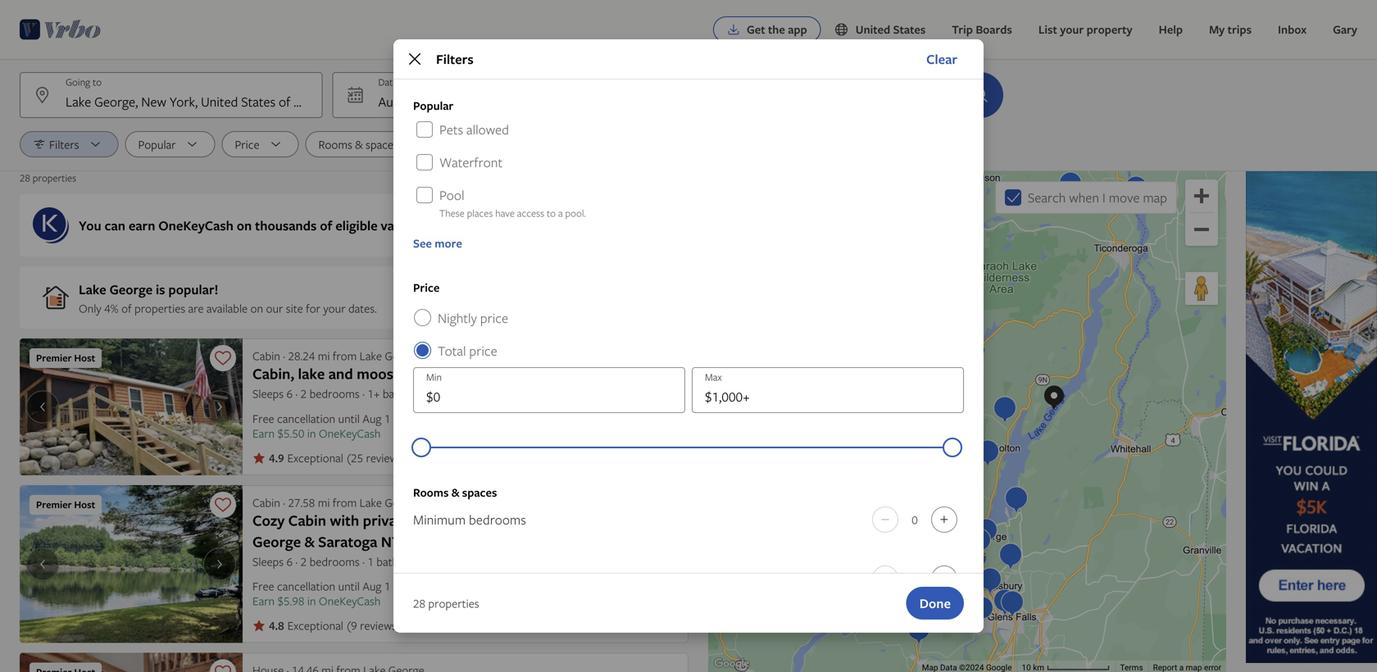 Task type: locate. For each thing, give the bounding box(es) containing it.
1 earn from the top
[[253, 426, 275, 441]]

lake
[[79, 280, 106, 298], [360, 348, 382, 364], [360, 495, 382, 510], [613, 510, 644, 530]]

lake inside lake george is popular! only 4% of properties are available on our site for your dates.
[[79, 280, 106, 298]]

saratoga
[[318, 532, 377, 552]]

your
[[1060, 22, 1084, 37], [323, 300, 346, 316]]

nightly
[[438, 309, 477, 327]]

0 vertical spatial bathroom
[[383, 386, 432, 401]]

28
[[20, 171, 30, 184], [413, 596, 426, 611]]

1 vertical spatial of
[[121, 300, 132, 316]]

1 vertical spatial properties
[[134, 300, 185, 316]]

living area image
[[20, 653, 243, 672]]

help
[[1159, 22, 1183, 37]]

in right $5.50
[[307, 426, 316, 441]]

1 down moose...oh
[[384, 411, 391, 426]]

1 horizontal spatial filters
[[436, 50, 474, 68]]

2 in from the top
[[307, 593, 316, 609]]

minimum for minimum bathrooms
[[413, 570, 466, 588]]

reviews) for bathroom
[[366, 450, 407, 466]]

1 mi from the top
[[318, 348, 330, 364]]

map region
[[708, 171, 1227, 672]]

0 vertical spatial bedrooms
[[310, 386, 360, 401]]

1 vertical spatial rooms
[[413, 485, 449, 501]]

2 vertical spatial 1
[[384, 578, 391, 594]]

bathrooms
[[469, 570, 530, 588]]

· left 1+ on the bottom
[[362, 386, 365, 401]]

xsmall image
[[253, 619, 266, 632]]

0 vertical spatial price
[[235, 137, 260, 152]]

properties down minimum bathrooms
[[428, 596, 479, 611]]

0 horizontal spatial of
[[121, 300, 132, 316]]

aug inside free cancellation until aug 1 earn $5.98 in onekeycash
[[363, 578, 382, 594]]

earn up xsmall image
[[253, 426, 275, 441]]

0 horizontal spatial rooms
[[319, 137, 352, 152]]

0 vertical spatial in
[[307, 426, 316, 441]]

free left $5.50
[[253, 411, 274, 426]]

0 vertical spatial minimum
[[413, 511, 466, 529]]

1 premier host from the top
[[36, 351, 95, 365]]

lake
[[298, 364, 325, 384]]

1 horizontal spatial 28
[[413, 596, 426, 611]]

1 2 from the top
[[301, 386, 307, 401]]

onekeycash inside free cancellation until aug 1 earn $5.50 in onekeycash
[[319, 426, 381, 441]]

george left total
[[385, 348, 421, 364]]

1 vertical spatial cancellation
[[277, 578, 335, 594]]

2 cancellation from the top
[[277, 578, 335, 594]]

show previous image for cabin, lake and moose...oh my!! image
[[33, 401, 52, 414]]

2 horizontal spatial properties
[[428, 596, 479, 611]]

0 vertical spatial host
[[74, 351, 95, 365]]

1 for saratoga
[[384, 578, 391, 594]]

lake inside cabin · 28.24 mi from lake george cabin, lake and moose...oh my!! sleeps 6 · 2 bedrooms · 1+ bathroom
[[360, 348, 382, 364]]

4.9 exceptional (25 reviews)
[[269, 450, 407, 466]]

popular
[[413, 98, 454, 114], [138, 137, 176, 152]]

1 inside cabin · 27.58 mi from lake george cozy cabin with private river access, 25 minutes from lake george & saratoga ny. sleeps 6 · 2 bedrooms · 1 bathroom
[[368, 554, 374, 569]]

4%
[[104, 300, 119, 316]]

28 down minimum bathrooms
[[413, 596, 426, 611]]

2 vertical spatial bedrooms
[[310, 554, 360, 569]]

free left $5.98
[[253, 578, 274, 594]]

the
[[768, 22, 785, 37]]

price
[[480, 309, 508, 327], [469, 342, 497, 360]]

exceptional inside 4.9 exceptional (25 reviews)
[[287, 450, 343, 466]]

0 vertical spatial 2
[[301, 386, 307, 401]]

cancellation inside free cancellation until aug 1 earn $5.50 in onekeycash
[[277, 411, 335, 426]]

see
[[413, 236, 432, 251]]

earn inside free cancellation until aug 1 earn $5.50 in onekeycash
[[253, 426, 275, 441]]

1 sleeps from the top
[[253, 386, 284, 401]]

1 vertical spatial mi
[[318, 495, 330, 510]]

price button
[[222, 131, 299, 157]]

1 vertical spatial host
[[74, 498, 95, 512]]

onekeycash right earn
[[158, 216, 234, 234]]

exceptional for george
[[287, 618, 343, 633]]

& up eligible
[[355, 137, 363, 152]]

premier host up the show previous image for cozy cabin with private river access, 25 minutes from lake george & saratoga ny.
[[36, 498, 95, 512]]

reviews) right (25
[[366, 450, 407, 466]]

0 horizontal spatial filters
[[49, 137, 79, 152]]

&
[[355, 137, 363, 152], [452, 485, 459, 501], [305, 532, 315, 552]]

0 vertical spatial 28 properties
[[20, 171, 76, 184]]

1 vertical spatial bathroom
[[377, 554, 425, 569]]

2 free from the top
[[253, 578, 274, 594]]

exceptional inside 4.8 exceptional (9 reviews)
[[287, 618, 343, 633]]

1 vertical spatial rooms & spaces
[[413, 485, 497, 501]]

1 horizontal spatial &
[[355, 137, 363, 152]]

rooms & spaces down aug 15 - aug 16
[[319, 137, 398, 152]]

reviews) inside 4.8 exceptional (9 reviews)
[[360, 618, 401, 633]]

free for cabin, lake and moose...oh my!!
[[253, 411, 274, 426]]

aug inside free cancellation until aug 1 earn $5.50 in onekeycash
[[363, 411, 382, 426]]

you can earn onekeycash on thousands of eligible vacation homes. let's go!
[[79, 216, 531, 234]]

free cancellation until aug 1 earn $5.98 in onekeycash
[[253, 578, 391, 609]]

0 horizontal spatial price
[[235, 137, 260, 152]]

until up (9
[[338, 578, 360, 594]]

from for with
[[333, 495, 357, 510]]

sort by recommended
[[457, 137, 567, 152]]

0 vertical spatial sleeps
[[253, 386, 284, 401]]

0 horizontal spatial properties
[[33, 171, 76, 184]]

free inside free cancellation until aug 1 earn $5.98 in onekeycash
[[253, 578, 274, 594]]

until for &
[[338, 578, 360, 594]]

until inside free cancellation until aug 1 earn $5.50 in onekeycash
[[338, 411, 360, 426]]

let's
[[481, 216, 509, 234]]

premier up show previous image for cabin, lake and moose...oh my!!
[[36, 351, 72, 365]]

access
[[517, 206, 544, 220]]

0 vertical spatial onekeycash
[[158, 216, 234, 234]]

0 vertical spatial reviews)
[[366, 450, 407, 466]]

·
[[283, 348, 285, 364], [296, 386, 298, 401], [362, 386, 365, 401], [283, 495, 285, 510], [296, 554, 298, 569], [362, 554, 365, 569]]

reviews)
[[366, 450, 407, 466], [360, 618, 401, 633]]

0 horizontal spatial &
[[305, 532, 315, 552]]

dates.
[[348, 300, 377, 316]]

0 vertical spatial earn
[[253, 426, 275, 441]]

you
[[79, 216, 101, 234]]

0 vertical spatial 28
[[20, 171, 30, 184]]

popular inside button
[[138, 137, 176, 152]]

1 until from the top
[[338, 411, 360, 426]]

1 cancellation from the top
[[277, 411, 335, 426]]

1 vertical spatial reviews)
[[360, 618, 401, 633]]

bedrooms inside cabin · 27.58 mi from lake george cozy cabin with private river access, 25 minutes from lake george & saratoga ny. sleeps 6 · 2 bedrooms · 1 bathroom
[[310, 554, 360, 569]]

1 vertical spatial &
[[452, 485, 459, 501]]

our
[[266, 300, 283, 316]]

reviews) right (9
[[360, 618, 401, 633]]

price right total
[[469, 342, 497, 360]]

$0, Minimum, Price text field
[[413, 367, 685, 413]]

2 horizontal spatial &
[[452, 485, 459, 501]]

1 horizontal spatial popular
[[413, 98, 454, 114]]

bathroom down ny.
[[377, 554, 425, 569]]

sleeps down cozy
[[253, 554, 284, 569]]

of inside lake george is popular! only 4% of properties are available on our site for your dates.
[[121, 300, 132, 316]]

1 vertical spatial free
[[253, 578, 274, 594]]

28 properties
[[20, 171, 76, 184], [413, 596, 479, 611]]

price up the nightly
[[413, 280, 440, 296]]

property
[[1087, 22, 1133, 37]]

1 horizontal spatial your
[[1060, 22, 1084, 37]]

on left thousands
[[237, 216, 252, 234]]

george down cozy
[[253, 532, 301, 552]]

price right popular button
[[235, 137, 260, 152]]

price right the nightly
[[480, 309, 508, 327]]

aug for free cancellation until aug 1 earn $5.98 in onekeycash
[[363, 578, 382, 594]]

list your property
[[1039, 22, 1133, 37]]

0 vertical spatial exceptional
[[287, 450, 343, 466]]

cabin left 27.58
[[253, 495, 280, 510]]

& inside cabin · 27.58 mi from lake george cozy cabin with private river access, 25 minutes from lake george & saratoga ny. sleeps 6 · 2 bedrooms · 1 bathroom
[[305, 532, 315, 552]]

1 vertical spatial in
[[307, 593, 316, 609]]

until
[[338, 411, 360, 426], [338, 578, 360, 594]]

0 vertical spatial 6
[[287, 386, 293, 401]]

premier host up show previous image for cabin, lake and moose...oh my!!
[[36, 351, 95, 365]]

6
[[287, 386, 293, 401], [287, 554, 293, 569]]

on left our
[[250, 300, 263, 316]]

0 vertical spatial rooms
[[319, 137, 352, 152]]

aug down 1+ on the bottom
[[363, 411, 382, 426]]

rooms & spaces up minimum bedrooms
[[413, 485, 497, 501]]

0 vertical spatial spaces
[[366, 137, 398, 152]]

1 vertical spatial 28 properties
[[413, 596, 479, 611]]

(25
[[347, 450, 363, 466]]

1 vertical spatial until
[[338, 578, 360, 594]]

from right lake
[[333, 348, 357, 364]]

cabin inside cabin · 28.24 mi from lake george cabin, lake and moose...oh my!! sleeps 6 · 2 bedrooms · 1+ bathroom
[[253, 348, 280, 364]]

1 vertical spatial minimum
[[413, 570, 466, 588]]

i
[[1103, 189, 1106, 207]]

rooms right price button
[[319, 137, 352, 152]]

decrease bedrooms image
[[876, 513, 895, 526]]

onekeycash for cabin,
[[319, 426, 381, 441]]

premier up the show previous image for cozy cabin with private river access, 25 minutes from lake george & saratoga ny.
[[36, 498, 72, 512]]

mi right 28.24
[[318, 348, 330, 364]]

· up $5.98
[[296, 554, 298, 569]]

1 vertical spatial 2
[[301, 554, 307, 569]]

1+
[[368, 386, 380, 401]]

done button
[[907, 587, 964, 620]]

free for cozy cabin with private river access, 25 minutes from lake george & saratoga ny.
[[253, 578, 274, 594]]

properties
[[33, 171, 76, 184], [134, 300, 185, 316], [428, 596, 479, 611]]

0 vertical spatial cancellation
[[277, 411, 335, 426]]

onekeycash up (9
[[319, 593, 381, 609]]

1 for bathroom
[[384, 411, 391, 426]]

1 inside free cancellation until aug 1 earn $5.50 in onekeycash
[[384, 411, 391, 426]]

$0, Minimum, Price range field
[[423, 430, 954, 466]]

1 vertical spatial filters
[[49, 137, 79, 152]]

0 horizontal spatial your
[[323, 300, 346, 316]]

earn inside free cancellation until aug 1 earn $5.98 in onekeycash
[[253, 593, 275, 609]]

states
[[893, 22, 926, 37]]

1 vertical spatial onekeycash
[[319, 426, 381, 441]]

1 down ny.
[[384, 578, 391, 594]]

0 horizontal spatial spaces
[[366, 137, 398, 152]]

spaces inside button
[[366, 137, 398, 152]]

bathroom inside cabin · 28.24 mi from lake george cabin, lake and moose...oh my!! sleeps 6 · 2 bedrooms · 1+ bathroom
[[383, 386, 432, 401]]

1 host from the top
[[74, 351, 95, 365]]

price inside dialog
[[413, 280, 440, 296]]

cancellation down lake
[[277, 411, 335, 426]]

onekeycash
[[158, 216, 234, 234], [319, 426, 381, 441], [319, 593, 381, 609]]

& left saratoga
[[305, 532, 315, 552]]

bedrooms
[[310, 386, 360, 401], [469, 511, 526, 529], [310, 554, 360, 569]]

1 vertical spatial sleeps
[[253, 554, 284, 569]]

increase bedrooms image
[[935, 513, 954, 526]]

are
[[188, 300, 204, 316]]

show previous image for cozy cabin with private river access, 25 minutes from lake george & saratoga ny. image
[[33, 558, 52, 571]]

aug down ny.
[[363, 578, 382, 594]]

0 horizontal spatial rooms & spaces
[[319, 137, 398, 152]]

lake george is popular! only 4% of properties are available on our site for your dates.
[[79, 280, 377, 316]]

1 vertical spatial 6
[[287, 554, 293, 569]]

exceptional down free cancellation until aug 1 earn $5.98 in onekeycash on the bottom of the page
[[287, 618, 343, 633]]

total
[[438, 342, 466, 360]]

earn up xsmall icon
[[253, 593, 275, 609]]

united states
[[856, 22, 926, 37]]

inbox
[[1278, 22, 1307, 37]]

filters
[[436, 50, 474, 68], [49, 137, 79, 152]]

2 mi from the top
[[318, 495, 330, 510]]

by
[[481, 137, 493, 152]]

george up 4%
[[110, 280, 153, 298]]

1 vertical spatial spaces
[[462, 485, 497, 501]]

vacation
[[381, 216, 431, 234]]

0 vertical spatial on
[[237, 216, 252, 234]]

1 minimum from the top
[[413, 511, 466, 529]]

cabin · 28.24 mi from lake george cabin, lake and moose...oh my!! sleeps 6 · 2 bedrooms · 1+ bathroom
[[253, 348, 470, 401]]

show next image for cabin, lake and moose...oh my!! image
[[210, 401, 230, 414]]

2 6 from the top
[[287, 554, 293, 569]]

0 vertical spatial properties
[[33, 171, 76, 184]]

popular button
[[125, 131, 215, 157]]

app
[[788, 22, 807, 37]]

of left eligible
[[320, 216, 332, 234]]

free
[[253, 411, 274, 426], [253, 578, 274, 594]]

earn
[[253, 426, 275, 441], [253, 593, 275, 609]]

1 vertical spatial on
[[250, 300, 263, 316]]

price for total price
[[469, 342, 497, 360]]

1 vertical spatial earn
[[253, 593, 275, 609]]

minutes
[[519, 510, 573, 530]]

mi
[[318, 348, 330, 364], [318, 495, 330, 510]]

2 up free cancellation until aug 1 earn $5.98 in onekeycash on the bottom of the page
[[301, 554, 307, 569]]

2 exceptional from the top
[[287, 618, 343, 633]]

available
[[207, 300, 248, 316]]

6 down cabin,
[[287, 386, 293, 401]]

1 horizontal spatial of
[[320, 216, 332, 234]]

from
[[333, 348, 357, 364], [333, 495, 357, 510], [577, 510, 609, 530]]

your right "list"
[[1060, 22, 1084, 37]]

2 down lake
[[301, 386, 307, 401]]

6 up $5.98
[[287, 554, 293, 569]]

1 premier from the top
[[36, 351, 72, 365]]

price inside price button
[[235, 137, 260, 152]]

2 minimum from the top
[[413, 570, 466, 588]]

mi right 27.58
[[318, 495, 330, 510]]

1 6 from the top
[[287, 386, 293, 401]]

from for and
[[333, 348, 357, 364]]

1 vertical spatial premier
[[36, 498, 72, 512]]

cabin left 28.24
[[253, 348, 280, 364]]

spaces down aug 15 - aug 16
[[366, 137, 398, 152]]

sleeps down cabin,
[[253, 386, 284, 401]]

in inside free cancellation until aug 1 earn $5.50 in onekeycash
[[307, 426, 316, 441]]

1 inside free cancellation until aug 1 earn $5.98 in onekeycash
[[384, 578, 391, 594]]

increase bathrooms image
[[935, 572, 954, 585]]

0 vertical spatial premier
[[36, 351, 72, 365]]

from right minutes
[[577, 510, 609, 530]]

trips
[[1228, 22, 1252, 37]]

until inside free cancellation until aug 1 earn $5.98 in onekeycash
[[338, 578, 360, 594]]

exceptional down free cancellation until aug 1 earn $5.50 in onekeycash
[[287, 450, 343, 466]]

2 premier from the top
[[36, 498, 72, 512]]

until up (25
[[338, 411, 360, 426]]

$356 total
[[634, 620, 677, 633]]

2 until from the top
[[338, 578, 360, 594]]

1 vertical spatial price
[[413, 280, 440, 296]]

in right $5.98
[[307, 593, 316, 609]]

in inside free cancellation until aug 1 earn $5.98 in onekeycash
[[307, 593, 316, 609]]

map
[[1143, 189, 1167, 207]]

property grounds image
[[20, 339, 243, 476]]

1 horizontal spatial properties
[[134, 300, 185, 316]]

cancellation inside free cancellation until aug 1 earn $5.98 in onekeycash
[[277, 578, 335, 594]]

filters button
[[20, 131, 118, 157]]

cancellation for ·
[[277, 411, 335, 426]]

0 vertical spatial 1
[[384, 411, 391, 426]]

in
[[307, 426, 316, 441], [307, 593, 316, 609]]

cabin · 27.58 mi from lake george cozy cabin with private river access, 25 minutes from lake george & saratoga ny. sleeps 6 · 2 bedrooms · 1 bathroom
[[253, 495, 644, 569]]

your right for
[[323, 300, 346, 316]]

1 free from the top
[[253, 411, 274, 426]]

· down saratoga
[[362, 554, 365, 569]]

bathroom down moose...oh
[[383, 386, 432, 401]]

0 vertical spatial mi
[[318, 348, 330, 364]]

george inside cabin · 28.24 mi from lake george cabin, lake and moose...oh my!! sleeps 6 · 2 bedrooms · 1+ bathroom
[[385, 348, 421, 364]]

0 vertical spatial rooms & spaces
[[319, 137, 398, 152]]

0 vertical spatial premier host
[[36, 351, 95, 365]]

dialog
[[394, 39, 984, 672]]

28 properties down minimum bathrooms
[[413, 596, 479, 611]]

0 vertical spatial filters
[[436, 50, 474, 68]]

free inside free cancellation until aug 1 earn $5.50 in onekeycash
[[253, 411, 274, 426]]

2 sleeps from the top
[[253, 554, 284, 569]]

0 vertical spatial of
[[320, 216, 332, 234]]

0 horizontal spatial popular
[[138, 137, 176, 152]]

6 inside cabin · 28.24 mi from lake george cabin, lake and moose...oh my!! sleeps 6 · 2 bedrooms · 1+ bathroom
[[287, 386, 293, 401]]

1 horizontal spatial price
[[413, 280, 440, 296]]

1 vertical spatial premier host
[[36, 498, 95, 512]]

see more
[[413, 236, 462, 251]]

1 vertical spatial price
[[469, 342, 497, 360]]

$356 total button
[[633, 620, 679, 633]]

aug right - at the top
[[428, 93, 449, 111]]

aug for free cancellation until aug 1 earn $5.50 in onekeycash
[[363, 411, 382, 426]]

0 vertical spatial &
[[355, 137, 363, 152]]

0 vertical spatial price
[[480, 309, 508, 327]]

1 horizontal spatial spaces
[[462, 485, 497, 501]]

1 vertical spatial your
[[323, 300, 346, 316]]

0 vertical spatial until
[[338, 411, 360, 426]]

cabin left with
[[288, 510, 326, 530]]

1 horizontal spatial rooms
[[413, 485, 449, 501]]

spaces up access,
[[462, 485, 497, 501]]

cancellation up 4.8 exceptional (9 reviews)
[[277, 578, 335, 594]]

reviews) inside 4.9 exceptional (25 reviews)
[[366, 450, 407, 466]]

1 in from the top
[[307, 426, 316, 441]]

from up saratoga
[[333, 495, 357, 510]]

onekeycash up (25
[[319, 426, 381, 441]]

rooms up river
[[413, 485, 449, 501]]

2 vertical spatial &
[[305, 532, 315, 552]]

1 exceptional from the top
[[287, 450, 343, 466]]

host for cozy
[[74, 498, 95, 512]]

28 properties down filters button
[[20, 171, 76, 184]]

cancellation for george
[[277, 578, 335, 594]]

cabin for cabin, lake and moose...oh my!!
[[253, 348, 280, 364]]

aug for aug 15 - aug 16
[[428, 93, 449, 111]]

private
[[363, 510, 410, 530]]

28 down filters button
[[20, 171, 30, 184]]

1 vertical spatial exceptional
[[287, 618, 343, 633]]

exceptional for ·
[[287, 450, 343, 466]]

27.58
[[288, 495, 315, 510]]

trip boards link
[[939, 13, 1026, 46]]

1 down saratoga
[[368, 554, 374, 569]]

cabin for cozy cabin with private river access, 25 minutes from lake george & saratoga ny.
[[253, 495, 280, 510]]

2 2 from the top
[[301, 554, 307, 569]]

& up minimum bedrooms
[[452, 485, 459, 501]]

with
[[330, 510, 359, 530]]

george
[[110, 280, 153, 298], [385, 348, 421, 364], [385, 495, 421, 510], [253, 532, 301, 552]]

1 vertical spatial 28
[[413, 596, 426, 611]]

properties down filters button
[[33, 171, 76, 184]]

mi inside cabin · 28.24 mi from lake george cabin, lake and moose...oh my!! sleeps 6 · 2 bedrooms · 1+ bathroom
[[318, 348, 330, 364]]

nightly price
[[438, 309, 508, 327]]

from inside cabin · 28.24 mi from lake george cabin, lake and moose...oh my!! sleeps 6 · 2 bedrooms · 1+ bathroom
[[333, 348, 357, 364]]

mi for cabin
[[318, 495, 330, 510]]

1 vertical spatial 1
[[368, 554, 374, 569]]

2 earn from the top
[[253, 593, 275, 609]]

of right 4%
[[121, 300, 132, 316]]

2 host from the top
[[74, 498, 95, 512]]

cabin,
[[253, 364, 294, 384]]

onekeycash inside free cancellation until aug 1 earn $5.98 in onekeycash
[[319, 593, 381, 609]]

2 premier host from the top
[[36, 498, 95, 512]]

bathroom inside cabin · 27.58 mi from lake george cozy cabin with private river access, 25 minutes from lake george & saratoga ny. sleeps 6 · 2 bedrooms · 1 bathroom
[[377, 554, 425, 569]]

go!
[[512, 216, 531, 234]]

2 vertical spatial onekeycash
[[319, 593, 381, 609]]

until for 1+
[[338, 411, 360, 426]]

eligible
[[335, 216, 378, 234]]

0 vertical spatial free
[[253, 411, 274, 426]]

golf image
[[20, 485, 243, 643]]

premier for cozy cabin with private river access, 25 minutes from lake george & saratoga ny.
[[36, 498, 72, 512]]

1 vertical spatial popular
[[138, 137, 176, 152]]

pets allowed
[[439, 121, 509, 139]]

properties down is
[[134, 300, 185, 316]]

pool
[[439, 186, 464, 204]]

thousands
[[255, 216, 317, 234]]

show next image for cozy cabin with private river access, 25 minutes from lake george & saratoga ny. image
[[210, 558, 230, 571]]

mi inside cabin · 27.58 mi from lake george cozy cabin with private river access, 25 minutes from lake george & saratoga ny. sleeps 6 · 2 bedrooms · 1 bathroom
[[318, 495, 330, 510]]

0 vertical spatial your
[[1060, 22, 1084, 37]]



Task type: describe. For each thing, give the bounding box(es) containing it.
rooms inside dialog
[[413, 485, 449, 501]]

mi for lake
[[318, 348, 330, 364]]

earn for cabin, lake and moose...oh my!!
[[253, 426, 275, 441]]

have
[[495, 206, 515, 220]]

0 horizontal spatial 28
[[20, 171, 30, 184]]

$356
[[634, 620, 655, 633]]

help link
[[1146, 13, 1196, 46]]

cozy
[[253, 510, 285, 530]]

of for eligible
[[320, 216, 332, 234]]

pets
[[439, 121, 463, 139]]

$5.50
[[278, 426, 304, 441]]

more
[[435, 236, 462, 251]]

0 horizontal spatial 28 properties
[[20, 171, 76, 184]]

& inside dialog
[[452, 485, 459, 501]]

united
[[856, 22, 891, 37]]

search image
[[971, 85, 990, 105]]

xsmall image
[[253, 452, 266, 465]]

onekeycash for cozy
[[319, 593, 381, 609]]

(9
[[347, 618, 357, 633]]

4.8
[[269, 618, 284, 634]]

· left 27.58
[[283, 495, 285, 510]]

to
[[547, 206, 556, 220]]

clear
[[927, 50, 958, 68]]

host for cabin,
[[74, 351, 95, 365]]

1 horizontal spatial 28 properties
[[413, 596, 479, 611]]

earn
[[129, 216, 155, 234]]

popular!
[[168, 280, 218, 298]]

homes.
[[434, 216, 477, 234]]

sleeps inside cabin · 28.24 mi from lake george cabin, lake and moose...oh my!! sleeps 6 · 2 bedrooms · 1+ bathroom
[[253, 386, 284, 401]]

2 vertical spatial properties
[[428, 596, 479, 611]]

access,
[[449, 510, 496, 530]]

2 inside cabin · 27.58 mi from lake george cozy cabin with private river access, 25 minutes from lake george & saratoga ny. sleeps 6 · 2 bedrooms · 1 bathroom
[[301, 554, 307, 569]]

sleeps inside cabin · 27.58 mi from lake george cozy cabin with private river access, 25 minutes from lake george & saratoga ny. sleeps 6 · 2 bedrooms · 1 bathroom
[[253, 554, 284, 569]]

rooms inside button
[[319, 137, 352, 152]]

minimum for minimum bedrooms
[[413, 511, 466, 529]]

minimum bathrooms
[[413, 570, 530, 588]]

premier for cabin, lake and moose...oh my!!
[[36, 351, 72, 365]]

28.24
[[288, 348, 315, 364]]

$1,000 and above, Maximum, Price range field
[[423, 430, 954, 466]]

price for nightly price
[[480, 309, 508, 327]]

george inside lake george is popular! only 4% of properties are available on our site for your dates.
[[110, 280, 153, 298]]

reviews) for saratoga
[[360, 618, 401, 633]]

& inside button
[[355, 137, 363, 152]]

inbox link
[[1265, 13, 1320, 46]]

spaces inside dialog
[[462, 485, 497, 501]]

· down 28.24
[[296, 386, 298, 401]]

free cancellation until aug 1 earn $5.50 in onekeycash
[[253, 411, 391, 441]]

filters inside filters button
[[49, 137, 79, 152]]

only
[[79, 300, 101, 316]]

$5.98
[[278, 593, 304, 609]]

-
[[420, 93, 425, 111]]

· left 28.24
[[283, 348, 285, 364]]

6 inside cabin · 27.58 mi from lake george cozy cabin with private river access, 25 minutes from lake george & saratoga ny. sleeps 6 · 2 bedrooms · 1 bathroom
[[287, 554, 293, 569]]

download the app button image
[[727, 23, 740, 36]]

list your property link
[[1026, 13, 1146, 46]]

0 vertical spatial popular
[[413, 98, 454, 114]]

search when i move map
[[1028, 189, 1167, 207]]

15
[[403, 93, 417, 111]]

4.9
[[269, 451, 284, 466]]

ny.
[[381, 532, 404, 552]]

small image
[[834, 22, 856, 37]]

on inside lake george is popular! only 4% of properties are available on our site for your dates.
[[250, 300, 263, 316]]

and
[[329, 364, 353, 384]]

places
[[467, 206, 493, 220]]

my trips
[[1209, 22, 1252, 37]]

george up ny.
[[385, 495, 421, 510]]

1 vertical spatial bedrooms
[[469, 511, 526, 529]]

is
[[156, 280, 165, 298]]

properties inside lake george is popular! only 4% of properties are available on our site for your dates.
[[134, 300, 185, 316]]

2 inside cabin · 28.24 mi from lake george cabin, lake and moose...oh my!! sleeps 6 · 2 bedrooms · 1+ bathroom
[[301, 386, 307, 401]]

close sort and filter image
[[405, 49, 425, 69]]

trip
[[952, 22, 973, 37]]

river
[[414, 510, 445, 530]]

$1,000 and above, Maximum, Price text field
[[692, 367, 964, 413]]

search
[[1028, 189, 1066, 207]]

google image
[[712, 656, 751, 672]]

get the app
[[747, 22, 807, 37]]

aug left 15
[[378, 93, 400, 111]]

when
[[1069, 189, 1099, 207]]

get
[[747, 22, 765, 37]]

1 horizontal spatial rooms & spaces
[[413, 485, 497, 501]]

done
[[920, 594, 951, 612]]

pool these places have access to a pool.
[[439, 186, 586, 220]]

dialog containing filters
[[394, 39, 984, 672]]

in for george
[[307, 593, 316, 609]]

rooms & spaces button
[[305, 131, 438, 157]]

decrease bathrooms image
[[876, 572, 895, 585]]

sort
[[457, 137, 478, 152]]

united states button
[[821, 13, 939, 46]]

premier host for cozy cabin with private river access, 25 minutes from lake george & saratoga ny.
[[36, 498, 95, 512]]

a
[[558, 206, 563, 220]]

my
[[1209, 22, 1225, 37]]

4.8 exceptional (9 reviews)
[[269, 618, 401, 634]]

25
[[500, 510, 516, 530]]

boards
[[976, 22, 1012, 37]]

move
[[1109, 189, 1140, 207]]

premier host for cabin, lake and moose...oh my!!
[[36, 351, 95, 365]]

total price
[[438, 342, 497, 360]]

your inside lake george is popular! only 4% of properties are available on our site for your dates.
[[323, 300, 346, 316]]

can
[[105, 216, 125, 234]]

bedrooms inside cabin · 28.24 mi from lake george cabin, lake and moose...oh my!! sleeps 6 · 2 bedrooms · 1+ bathroom
[[310, 386, 360, 401]]

allowed
[[467, 121, 509, 139]]

my trips link
[[1196, 13, 1265, 46]]

in for ·
[[307, 426, 316, 441]]

trip boards
[[952, 22, 1012, 37]]

waterfront
[[439, 153, 503, 171]]

minimum bedrooms
[[413, 511, 526, 529]]

sort by recommended button
[[444, 131, 607, 157]]

of for properties
[[121, 300, 132, 316]]

site
[[286, 300, 303, 316]]

my!!
[[439, 364, 470, 384]]

vrbo logo image
[[20, 16, 101, 43]]

$275
[[647, 430, 679, 450]]

see more button
[[413, 236, 964, 251]]

16
[[453, 93, 467, 111]]

recommended
[[495, 137, 567, 152]]

earn for cozy cabin with private river access, 25 minutes from lake george & saratoga ny.
[[253, 593, 275, 609]]

rooms & spaces inside button
[[319, 137, 398, 152]]

total
[[658, 620, 677, 633]]



Task type: vqa. For each thing, say whether or not it's contained in the screenshot.
Wizard region
no



